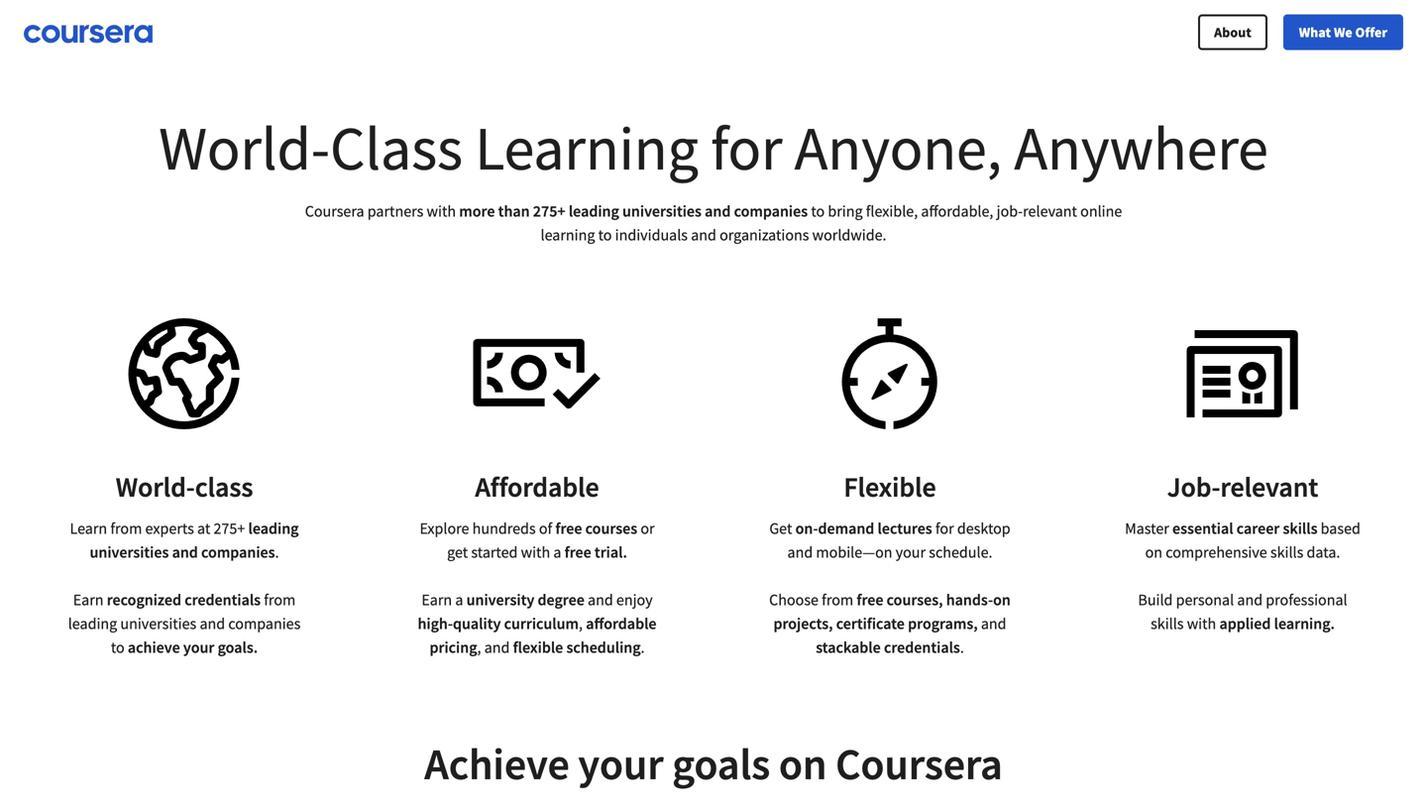 Task type: vqa. For each thing, say whether or not it's contained in the screenshot.
Get job-ready for an in- demand career
no



Task type: locate. For each thing, give the bounding box(es) containing it.
about
[[1215, 23, 1252, 41]]

1 vertical spatial with
[[521, 542, 550, 562]]

1 horizontal spatial from
[[264, 590, 296, 610]]

on down master
[[1146, 542, 1163, 562]]

, down degree
[[579, 614, 583, 634]]

free courses, hands-on projects, certificate programs,
[[774, 590, 1011, 634]]

1 horizontal spatial on
[[994, 590, 1011, 610]]

on right goals
[[779, 736, 827, 791]]

skills for career
[[1284, 519, 1318, 538]]

data.
[[1307, 542, 1341, 562]]

1 horizontal spatial relevant
[[1221, 470, 1319, 504]]

coursera partners with more than 275+ leading universities and companies
[[305, 201, 808, 221]]

and up the affordable
[[588, 590, 613, 610]]

0 horizontal spatial credentials
[[185, 590, 261, 610]]

0 horizontal spatial with
[[427, 201, 456, 221]]

and up applied
[[1238, 590, 1263, 610]]

0 horizontal spatial a
[[455, 590, 463, 610]]

learning
[[541, 225, 595, 245]]

money currency image
[[474, 310, 601, 437]]

, inside earn a university degree and enjoy high-quality curriculum ,
[[579, 614, 583, 634]]

275+
[[533, 201, 566, 221], [214, 519, 245, 538]]

0 vertical spatial universities
[[623, 201, 702, 221]]

1 horizontal spatial earn
[[422, 590, 452, 610]]

credentials for recognized
[[185, 590, 261, 610]]

choose from
[[770, 590, 857, 610]]

bring
[[828, 201, 863, 221]]

universities up individuals
[[623, 201, 702, 221]]

0 vertical spatial your
[[896, 542, 926, 562]]

1 vertical spatial universities
[[90, 542, 169, 562]]

0 vertical spatial on
[[1146, 542, 1163, 562]]

1 horizontal spatial leading
[[248, 519, 299, 538]]

and up the achieve your goals.
[[200, 614, 225, 634]]

for
[[711, 109, 783, 186], [936, 519, 955, 538]]

free up certificate on the right bottom of the page
[[857, 590, 884, 610]]

companies up goals.
[[228, 614, 301, 634]]

0 horizontal spatial leading
[[68, 614, 117, 634]]

0 vertical spatial 275+
[[533, 201, 566, 221]]

scheduling
[[567, 638, 641, 657]]

0 horizontal spatial earn
[[73, 590, 104, 610]]

2 horizontal spatial on
[[1146, 542, 1163, 562]]

free inside free courses, hands-on projects, certificate programs,
[[857, 590, 884, 610]]

leading inside leading universities and companies
[[248, 519, 299, 538]]

2 horizontal spatial with
[[1188, 614, 1217, 634]]

1 vertical spatial companies
[[201, 542, 275, 562]]

skills inside based on comprehensive skills data.
[[1271, 542, 1304, 562]]

2 vertical spatial universities
[[120, 614, 197, 634]]

0 horizontal spatial your
[[183, 638, 215, 657]]

your for achieve your goals on coursera
[[578, 736, 664, 791]]

1 vertical spatial leading
[[248, 519, 299, 538]]

degree
[[538, 590, 585, 610]]

1 horizontal spatial for
[[936, 519, 955, 538]]

0 vertical spatial for
[[711, 109, 783, 186]]

earn inside earn a university degree and enjoy high-quality curriculum ,
[[422, 590, 452, 610]]

to left bring in the top right of the page
[[811, 201, 825, 221]]

to left achieve
[[111, 638, 125, 657]]

1 vertical spatial relevant
[[1221, 470, 1319, 504]]

credentials up goals.
[[185, 590, 261, 610]]

1 vertical spatial your
[[183, 638, 215, 657]]

2 earn from the left
[[422, 590, 452, 610]]

earn for earn recognized credentials
[[73, 590, 104, 610]]

and down hands-
[[982, 614, 1007, 634]]

a up quality
[[455, 590, 463, 610]]

leading down class
[[248, 519, 299, 538]]

world- for class
[[116, 470, 195, 504]]

skills inside build personal and professional skills with
[[1151, 614, 1184, 634]]

0 horizontal spatial from
[[110, 519, 142, 538]]

1 horizontal spatial ,
[[579, 614, 583, 634]]

master
[[1126, 519, 1170, 538]]

trial.
[[595, 542, 628, 562]]

relevant up career
[[1221, 470, 1319, 504]]

to right learning
[[599, 225, 612, 245]]

earn left the 'recognized'
[[73, 590, 104, 610]]

and inside build personal and professional skills with
[[1238, 590, 1263, 610]]

with
[[427, 201, 456, 221], [521, 542, 550, 562], [1188, 614, 1217, 634]]

2 vertical spatial on
[[779, 736, 827, 791]]

your
[[896, 542, 926, 562], [183, 638, 215, 657], [578, 736, 664, 791]]

credentials down programs,
[[884, 638, 961, 657]]

with inside build personal and professional skills with
[[1188, 614, 1217, 634]]

2 horizontal spatial from
[[822, 590, 854, 610]]

1 vertical spatial skills
[[1271, 542, 1304, 562]]

relevant
[[1023, 201, 1078, 221], [1221, 470, 1319, 504]]

what
[[1300, 23, 1332, 41]]

0 vertical spatial relevant
[[1023, 201, 1078, 221]]

2 vertical spatial leading
[[68, 614, 117, 634]]

lectures
[[878, 519, 933, 538]]

earn a university degree and enjoy high-quality curriculum ,
[[418, 590, 653, 634]]

certificate
[[837, 614, 905, 634]]

1 vertical spatial credentials
[[884, 638, 961, 657]]

applied learning.
[[1220, 614, 1336, 634]]

your for achieve your goals.
[[183, 638, 215, 657]]

skills up data.
[[1284, 519, 1318, 538]]

universities up achieve
[[120, 614, 197, 634]]

than
[[498, 201, 530, 221]]

companies down the at
[[201, 542, 275, 562]]

2 vertical spatial with
[[1188, 614, 1217, 634]]

free for free trial.
[[565, 542, 592, 562]]

275+ right the at
[[214, 519, 245, 538]]

a down explore hundreds of free courses
[[554, 542, 562, 562]]

1 horizontal spatial a
[[554, 542, 562, 562]]

0 horizontal spatial to
[[111, 638, 125, 657]]

leading universities and companies
[[90, 519, 299, 562]]

1 horizontal spatial with
[[521, 542, 550, 562]]

companies inside leading universities and companies
[[201, 542, 275, 562]]

1 vertical spatial coursera
[[836, 736, 1003, 791]]

and down quality
[[485, 638, 510, 657]]

0 horizontal spatial relevant
[[1023, 201, 1078, 221]]

2 horizontal spatial leading
[[569, 201, 620, 221]]

learn
[[70, 519, 107, 538]]

1 earn from the left
[[73, 590, 104, 610]]

applied
[[1220, 614, 1272, 634]]

based on comprehensive skills data.
[[1146, 519, 1361, 562]]

leading
[[569, 201, 620, 221], [248, 519, 299, 538], [68, 614, 117, 634]]

1 horizontal spatial credentials
[[884, 638, 961, 657]]

1 vertical spatial world-
[[116, 470, 195, 504]]

1 vertical spatial a
[[455, 590, 463, 610]]

flexible
[[513, 638, 563, 657]]

from inside from leading universities and companies to
[[264, 590, 296, 610]]

get
[[447, 542, 468, 562]]

universities down learn from experts at 275+
[[90, 542, 169, 562]]

relevant left "online"
[[1023, 201, 1078, 221]]

1 vertical spatial for
[[936, 519, 955, 538]]

anyone,
[[795, 109, 1003, 186]]

choose
[[770, 590, 819, 610]]

free
[[556, 519, 583, 538], [565, 542, 592, 562], [857, 590, 884, 610]]

with down personal
[[1188, 614, 1217, 634]]

and inside to bring flexible, affordable, job-relevant online learning to individuals and organizations worldwide.
[[691, 225, 717, 245]]

free left trial.
[[565, 542, 592, 562]]

2 vertical spatial free
[[857, 590, 884, 610]]

credentials inside and stackable credentials .
[[884, 638, 961, 657]]

with left more
[[427, 201, 456, 221]]

1 vertical spatial 275+
[[214, 519, 245, 538]]

comprehensive
[[1166, 542, 1268, 562]]

certificates image
[[1180, 310, 1307, 437]]

hands-
[[947, 590, 994, 610]]

for up organizations
[[711, 109, 783, 186]]

2 vertical spatial skills
[[1151, 614, 1184, 634]]

1 horizontal spatial your
[[578, 736, 664, 791]]

master essential career skills
[[1126, 519, 1318, 538]]

0 horizontal spatial for
[[711, 109, 783, 186]]

quality
[[453, 614, 501, 634]]

hundreds
[[473, 519, 536, 538]]

from
[[110, 519, 142, 538], [264, 590, 296, 610], [822, 590, 854, 610]]

1 vertical spatial free
[[565, 542, 592, 562]]

0 vertical spatial ,
[[579, 614, 583, 634]]

on inside free courses, hands-on projects, certificate programs,
[[994, 590, 1011, 610]]

world-
[[159, 109, 330, 186], [116, 470, 195, 504]]

0 vertical spatial coursera
[[305, 201, 364, 221]]

and down "experts"
[[172, 542, 198, 562]]

on down desktop
[[994, 590, 1011, 610]]

on
[[1146, 542, 1163, 562], [994, 590, 1011, 610], [779, 736, 827, 791]]

2 horizontal spatial to
[[811, 201, 825, 221]]

mobile—on
[[816, 542, 893, 562]]

2 vertical spatial your
[[578, 736, 664, 791]]

to
[[811, 201, 825, 221], [599, 225, 612, 245], [111, 638, 125, 657]]

0 vertical spatial to
[[811, 201, 825, 221]]

goals
[[673, 736, 771, 791]]

a
[[554, 542, 562, 562], [455, 590, 463, 610]]

and inside earn a university degree and enjoy high-quality curriculum ,
[[588, 590, 613, 610]]

2 horizontal spatial .
[[961, 638, 965, 657]]

experts
[[145, 519, 194, 538]]

for inside for desktop and mobile—on your schedule.
[[936, 519, 955, 538]]

1 horizontal spatial coursera
[[836, 736, 1003, 791]]

world-class
[[116, 470, 253, 504]]

2 vertical spatial to
[[111, 638, 125, 657]]

universities
[[623, 201, 702, 221], [90, 542, 169, 562], [120, 614, 197, 634]]

0 vertical spatial world-
[[159, 109, 330, 186]]

1 horizontal spatial 275+
[[533, 201, 566, 221]]

0 vertical spatial credentials
[[185, 590, 261, 610]]

achieve your goals on coursera
[[425, 736, 1003, 791]]

to inside from leading universities and companies to
[[111, 638, 125, 657]]

for up schedule. at the right of page
[[936, 519, 955, 538]]

earn up high-
[[422, 590, 452, 610]]

0 vertical spatial a
[[554, 542, 562, 562]]

from leading universities and companies to
[[68, 590, 301, 657]]

and inside leading universities and companies
[[172, 542, 198, 562]]

companies up organizations
[[734, 201, 808, 221]]

globe image
[[121, 310, 248, 437]]

1 vertical spatial to
[[599, 225, 612, 245]]

0 vertical spatial companies
[[734, 201, 808, 221]]

with down explore hundreds of free courses
[[521, 542, 550, 562]]

and
[[705, 201, 731, 221], [691, 225, 717, 245], [172, 542, 198, 562], [788, 542, 813, 562], [588, 590, 613, 610], [1238, 590, 1263, 610], [200, 614, 225, 634], [982, 614, 1007, 634], [485, 638, 510, 657]]

skills left data.
[[1271, 542, 1304, 562]]

2 horizontal spatial your
[[896, 542, 926, 562]]

on-
[[796, 519, 819, 538]]

0 vertical spatial skills
[[1284, 519, 1318, 538]]

275+ up learning
[[533, 201, 566, 221]]

leading down the 'recognized'
[[68, 614, 117, 634]]

and stackable credentials .
[[816, 614, 1007, 657]]

of
[[539, 519, 552, 538]]

compass image
[[827, 310, 954, 437]]

companies
[[734, 201, 808, 221], [201, 542, 275, 562], [228, 614, 301, 634]]

,
[[579, 614, 583, 634], [477, 638, 481, 657]]

0 vertical spatial with
[[427, 201, 456, 221]]

free right the of
[[556, 519, 583, 538]]

and down on-
[[788, 542, 813, 562]]

leading up learning
[[569, 201, 620, 221]]

1 horizontal spatial .
[[641, 638, 645, 657]]

learning
[[475, 109, 699, 186]]

to bring flexible, affordable, job-relevant online learning to individuals and organizations worldwide.
[[541, 201, 1123, 245]]

personal
[[1177, 590, 1235, 610]]

earn
[[73, 590, 104, 610], [422, 590, 452, 610]]

0 horizontal spatial ,
[[477, 638, 481, 657]]

on for achieve your goals on coursera
[[779, 736, 827, 791]]

high-
[[418, 614, 453, 634]]

partners
[[368, 201, 424, 221]]

skills down the 'build'
[[1151, 614, 1184, 634]]

, down quality
[[477, 638, 481, 657]]

and right individuals
[[691, 225, 717, 245]]

1 vertical spatial on
[[994, 590, 1011, 610]]

2 vertical spatial companies
[[228, 614, 301, 634]]

0 horizontal spatial on
[[779, 736, 827, 791]]



Task type: describe. For each thing, give the bounding box(es) containing it.
essential
[[1173, 519, 1234, 538]]

stackable
[[816, 638, 881, 657]]

achieve your goals.
[[128, 638, 258, 657]]

we
[[1335, 23, 1353, 41]]

class
[[195, 470, 253, 504]]

professional
[[1267, 590, 1348, 610]]

pricing
[[430, 638, 477, 657]]

universities inside leading universities and companies
[[90, 542, 169, 562]]

job-
[[997, 201, 1023, 221]]

affordable
[[586, 614, 657, 634]]

1 vertical spatial ,
[[477, 638, 481, 657]]

class
[[330, 109, 463, 186]]

. inside and stackable credentials .
[[961, 638, 965, 657]]

at
[[197, 519, 210, 538]]

learning.
[[1275, 614, 1336, 634]]

on for free courses, hands-on projects, certificate programs,
[[994, 590, 1011, 610]]

schedule.
[[929, 542, 993, 562]]

and up organizations
[[705, 201, 731, 221]]

affordable pricing
[[430, 614, 657, 657]]

affordable
[[475, 470, 599, 504]]

get
[[770, 519, 793, 538]]

about link
[[1199, 14, 1268, 50]]

started
[[471, 542, 518, 562]]

or
[[641, 519, 655, 538]]

what we offer link
[[1284, 14, 1404, 50]]

job-
[[1168, 470, 1221, 504]]

learn from experts at 275+
[[70, 519, 248, 538]]

offer
[[1356, 23, 1388, 41]]

a inside or get started with a
[[554, 542, 562, 562]]

, and flexible scheduling .
[[477, 638, 645, 657]]

career
[[1237, 519, 1280, 538]]

courses,
[[887, 590, 944, 610]]

companies inside from leading universities and companies to
[[228, 614, 301, 634]]

leading inside from leading universities and companies to
[[68, 614, 117, 634]]

demand
[[819, 519, 875, 538]]

online
[[1081, 201, 1123, 221]]

flexible,
[[866, 201, 918, 221]]

from for learn
[[110, 519, 142, 538]]

desktop
[[958, 519, 1011, 538]]

achieve
[[128, 638, 180, 657]]

for desktop and mobile—on your schedule.
[[788, 519, 1011, 562]]

flexible
[[844, 470, 937, 504]]

world- for class
[[159, 109, 330, 186]]

credentials for stackable
[[884, 638, 961, 657]]

about button
[[1199, 14, 1268, 50]]

what we offer
[[1300, 23, 1388, 41]]

earn recognized credentials
[[73, 590, 261, 610]]

explore hundreds of free courses
[[420, 519, 641, 538]]

build personal and professional skills with
[[1139, 590, 1348, 634]]

0 vertical spatial free
[[556, 519, 583, 538]]

university
[[467, 590, 535, 610]]

individuals
[[615, 225, 688, 245]]

0 horizontal spatial .
[[275, 542, 279, 562]]

free trial.
[[565, 542, 628, 562]]

1 horizontal spatial to
[[599, 225, 612, 245]]

enjoy
[[617, 590, 653, 610]]

universities inside from leading universities and companies to
[[120, 614, 197, 634]]

build
[[1139, 590, 1173, 610]]

affordable,
[[922, 201, 994, 221]]

worldwide.
[[813, 225, 887, 245]]

and inside and stackable credentials .
[[982, 614, 1007, 634]]

0 vertical spatial leading
[[569, 201, 620, 221]]

from for choose
[[822, 590, 854, 610]]

or get started with a
[[447, 519, 655, 562]]

courses
[[586, 519, 638, 538]]

recognized
[[107, 590, 181, 610]]

organizations
[[720, 225, 810, 245]]

programs,
[[908, 614, 978, 634]]

anywhere
[[1015, 109, 1269, 186]]

based
[[1321, 519, 1361, 538]]

what we offer button
[[1284, 14, 1404, 50]]

earn for earn a university degree and enjoy high-quality curriculum ,
[[422, 590, 452, 610]]

free for free courses, hands-on projects, certificate programs,
[[857, 590, 884, 610]]

more
[[459, 201, 495, 221]]

0 horizontal spatial 275+
[[214, 519, 245, 538]]

curriculum
[[504, 614, 579, 634]]

explore
[[420, 519, 469, 538]]

skills for comprehensive
[[1271, 542, 1304, 562]]

achieve
[[425, 736, 570, 791]]

a inside earn a university degree and enjoy high-quality curriculum ,
[[455, 590, 463, 610]]

with inside or get started with a
[[521, 542, 550, 562]]

and inside for desktop and mobile—on your schedule.
[[788, 542, 813, 562]]

job-relevant
[[1168, 470, 1319, 504]]

on inside based on comprehensive skills data.
[[1146, 542, 1163, 562]]

coursera logo image
[[24, 25, 153, 43]]

world-class learning for anyone, anywhere
[[159, 109, 1269, 186]]

get on-demand lectures
[[770, 519, 936, 538]]

0 horizontal spatial coursera
[[305, 201, 364, 221]]

your inside for desktop and mobile—on your schedule.
[[896, 542, 926, 562]]

relevant inside to bring flexible, affordable, job-relevant online learning to individuals and organizations worldwide.
[[1023, 201, 1078, 221]]

and inside from leading universities and companies to
[[200, 614, 225, 634]]

goals.
[[218, 638, 258, 657]]

projects,
[[774, 614, 833, 634]]



